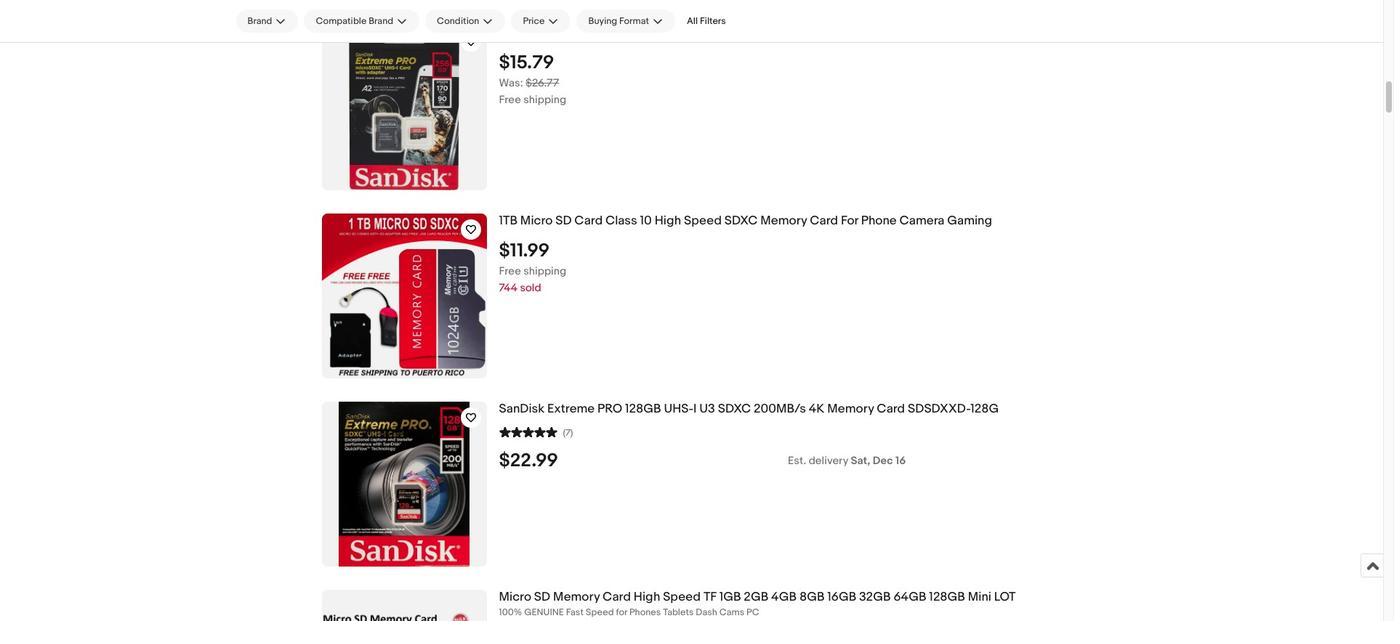 Task type: vqa. For each thing, say whether or not it's contained in the screenshot.
Advanced
no



Task type: locate. For each thing, give the bounding box(es) containing it.
2 vertical spatial micro
[[499, 590, 531, 605]]

$15.79
[[499, 51, 554, 74]]

1 horizontal spatial 128gb
[[929, 590, 965, 605]]

buying
[[588, 15, 617, 27]]

uhs- left the a2
[[784, 25, 813, 40]]

1 vertical spatial 128gb
[[929, 590, 965, 605]]

card inside micro sd memory card high speed tf 1gb 2gb 4gb 8gb 16gb 32gb 64gb 128gb mini lot 100% genuine fast speed for phones tablets dash cams pc
[[603, 590, 631, 605]]

sandisk
[[499, 25, 545, 40], [499, 402, 545, 417]]

sd
[[696, 25, 713, 40], [556, 214, 572, 228], [534, 590, 550, 605]]

shipping inside $15.79 was: $26.77 free shipping
[[524, 93, 566, 107]]

u3
[[819, 25, 835, 40], [700, 402, 715, 417]]

1 vertical spatial sd
[[556, 214, 572, 228]]

brand
[[248, 15, 272, 27], [369, 15, 393, 27]]

shipping up the 'sold'
[[524, 264, 566, 278]]

micro right 1tb
[[520, 214, 553, 228]]

1 horizontal spatial brand
[[369, 15, 393, 27]]

1 vertical spatial high
[[634, 590, 660, 605]]

1tb micro sd card class 10 high speed sdxc memory card for phone camera gaming link
[[499, 214, 1222, 229]]

0 horizontal spatial 128gb
[[625, 402, 661, 417]]

extreme inside sandisk extreme pro 128gb uhs-i u3 sdxc 200mb/s 4k memory card sdsdxxd-128g link
[[547, 402, 595, 417]]

0 vertical spatial speed
[[684, 214, 722, 228]]

card left the for
[[810, 214, 838, 228]]

speed
[[684, 214, 722, 228], [663, 590, 701, 605], [586, 607, 614, 619]]

0 horizontal spatial uhs-
[[664, 402, 694, 417]]

0 horizontal spatial sd
[[534, 590, 550, 605]]

1 brand from the left
[[248, 15, 272, 27]]

128gb left the mini
[[929, 590, 965, 605]]

2 free from the top
[[499, 264, 521, 278]]

128gb right pro
[[625, 402, 661, 417]]

sdxc
[[725, 214, 758, 228], [718, 402, 751, 417]]

1 vertical spatial u3
[[700, 402, 715, 417]]

u3 left the a2
[[819, 25, 835, 40]]

brand button
[[236, 9, 298, 33]]

genuine
[[524, 607, 564, 619]]

memory up fast
[[553, 590, 600, 605]]

0 horizontal spatial brand
[[248, 15, 272, 27]]

$11.99
[[499, 240, 550, 262]]

speed left for
[[586, 607, 614, 619]]

0 vertical spatial i
[[813, 25, 816, 40]]

speed up 'tablets'
[[663, 590, 701, 605]]

744
[[499, 281, 518, 295]]

high
[[655, 214, 681, 228], [634, 590, 660, 605]]

2 brand from the left
[[369, 15, 393, 27]]

1 sandisk from the top
[[499, 25, 545, 40]]

high inside micro sd memory card high speed tf 1gb 2gb 4gb 8gb 16gb 32gb 64gb 128gb mini lot 100% genuine fast speed for phones tablets dash cams pc
[[634, 590, 660, 605]]

est. delivery sat, dec 16
[[788, 454, 906, 468]]

format
[[619, 15, 649, 27]]

speed right 10
[[684, 214, 722, 228]]

1 vertical spatial i
[[694, 402, 697, 417]]

1 vertical spatial free
[[499, 264, 521, 278]]

high right 10
[[655, 214, 681, 228]]

100%
[[499, 607, 522, 619]]

0 vertical spatial free
[[499, 93, 521, 107]]

sd right 1tb
[[556, 214, 572, 228]]

128g
[[971, 402, 999, 417]]

0 vertical spatial sd
[[696, 25, 713, 40]]

sandisk for sandisk 256gb extreme pro micro sd microsdxc uhs-i u3 a2 memory card w/ adapter
[[499, 25, 545, 40]]

uhs-
[[784, 25, 813, 40], [664, 402, 694, 417]]

card up for
[[603, 590, 631, 605]]

micro right pro
[[661, 25, 694, 40]]

0 vertical spatial sandisk
[[499, 25, 545, 40]]

16
[[896, 454, 906, 468]]

0 horizontal spatial i
[[694, 402, 697, 417]]

shipping
[[524, 93, 566, 107], [524, 264, 566, 278]]

micro inside 1tb micro sd card class 10 high speed sdxc memory card for phone camera gaming link
[[520, 214, 553, 228]]

0 vertical spatial micro
[[661, 25, 694, 40]]

10
[[640, 214, 652, 228]]

extreme left pro
[[589, 25, 637, 40]]

free down was:
[[499, 93, 521, 107]]

128gb
[[625, 402, 661, 417], [929, 590, 965, 605]]

sandisk extreme pro 128gb uhs-i u3 sdxc 200mb/s 4k memory card sdsdxxd-128g image
[[339, 402, 469, 567]]

0 vertical spatial 128gb
[[625, 402, 661, 417]]

uhs- right pro
[[664, 402, 694, 417]]

0 vertical spatial sdxc
[[725, 214, 758, 228]]

sd left microsdxc
[[696, 25, 713, 40]]

cams
[[720, 607, 745, 619]]

micro up the 100%
[[499, 590, 531, 605]]

condition button
[[425, 9, 506, 33]]

1gb
[[719, 590, 741, 605]]

memory right the 4k
[[827, 402, 874, 417]]

phone
[[861, 214, 897, 228]]

fast
[[566, 607, 584, 619]]

0 vertical spatial extreme
[[589, 25, 637, 40]]

shipping down $26.77
[[524, 93, 566, 107]]

4k
[[809, 402, 825, 417]]

1 shipping from the top
[[524, 93, 566, 107]]

1 vertical spatial shipping
[[524, 264, 566, 278]]

2gb
[[744, 590, 769, 605]]

0 vertical spatial high
[[655, 214, 681, 228]]

compatible brand button
[[304, 9, 420, 33]]

a2
[[837, 25, 853, 40]]

i
[[813, 25, 816, 40], [694, 402, 697, 417]]

1 vertical spatial speed
[[663, 590, 701, 605]]

2 vertical spatial sd
[[534, 590, 550, 605]]

1 vertical spatial extreme
[[547, 402, 595, 417]]

delivery
[[809, 454, 848, 468]]

1tb micro sd card class 10 high speed sdxc memory card for phone camera gaming
[[499, 214, 992, 228]]

sandisk up $15.79 at the top left of page
[[499, 25, 545, 40]]

sold
[[520, 281, 541, 295]]

u3 left 200mb/s at the right of page
[[700, 402, 715, 417]]

sandisk extreme pro 128gb uhs-i u3 sdxc 200mb/s 4k memory card sdsdxxd-128g link
[[499, 402, 1222, 417]]

2 horizontal spatial sd
[[696, 25, 713, 40]]

free
[[499, 93, 521, 107], [499, 264, 521, 278]]

brand inside dropdown button
[[369, 15, 393, 27]]

(7) link
[[499, 425, 573, 439]]

card left sdsdxxd-
[[877, 402, 905, 417]]

1 vertical spatial sandisk
[[499, 402, 545, 417]]

0 horizontal spatial u3
[[700, 402, 715, 417]]

free up 744
[[499, 264, 521, 278]]

1 vertical spatial uhs-
[[664, 402, 694, 417]]

1tb micro sd card class 10 high speed sdxc memory card for phone camera gaming image
[[322, 214, 487, 379]]

256gb
[[547, 25, 586, 40]]

extreme up (7)
[[547, 402, 595, 417]]

1 free from the top
[[499, 93, 521, 107]]

gaming
[[947, 214, 992, 228]]

0 vertical spatial shipping
[[524, 93, 566, 107]]

price
[[523, 15, 545, 27]]

1 horizontal spatial u3
[[819, 25, 835, 40]]

micro sd memory card high speed tf 1gb 2gb 4gb 8gb 16gb 32gb 64gb 128gb mini lot image
[[322, 611, 487, 622]]

for
[[616, 607, 627, 619]]

2 shipping from the top
[[524, 264, 566, 278]]

extreme
[[589, 25, 637, 40], [547, 402, 595, 417]]

memory
[[856, 25, 902, 40], [761, 214, 807, 228], [827, 402, 874, 417], [553, 590, 600, 605]]

sandisk up 5 out of 5 stars image
[[499, 402, 545, 417]]

adapter
[[956, 25, 1002, 40]]

microsdxc
[[715, 25, 781, 40]]

sd up genuine
[[534, 590, 550, 605]]

micro
[[661, 25, 694, 40], [520, 214, 553, 228], [499, 590, 531, 605]]

2 sandisk from the top
[[499, 402, 545, 417]]

1 horizontal spatial uhs-
[[784, 25, 813, 40]]

card
[[905, 25, 933, 40], [575, 214, 603, 228], [810, 214, 838, 228], [877, 402, 905, 417], [603, 590, 631, 605]]

2 vertical spatial speed
[[586, 607, 614, 619]]

1 vertical spatial micro
[[520, 214, 553, 228]]

high up phones
[[634, 590, 660, 605]]



Task type: describe. For each thing, give the bounding box(es) containing it.
all filters
[[687, 15, 726, 27]]

for
[[841, 214, 859, 228]]

sandisk for sandisk extreme pro 128gb uhs-i u3 sdxc 200mb/s 4k memory card sdsdxxd-128g
[[499, 402, 545, 417]]

card left the class
[[575, 214, 603, 228]]

sdsdxxd-
[[908, 402, 971, 417]]

64gb
[[894, 590, 927, 605]]

4gb
[[771, 590, 797, 605]]

class
[[606, 214, 637, 228]]

card left w/
[[905, 25, 933, 40]]

8gb
[[800, 590, 825, 605]]

32gb
[[859, 590, 891, 605]]

free inside $15.79 was: $26.77 free shipping
[[499, 93, 521, 107]]

all filters button
[[681, 9, 732, 33]]

dash
[[696, 607, 717, 619]]

camera
[[900, 214, 945, 228]]

dec
[[873, 454, 893, 468]]

compatible
[[316, 15, 367, 27]]

$15.79 was: $26.77 free shipping
[[499, 51, 566, 107]]

price button
[[511, 9, 571, 33]]

buying format
[[588, 15, 649, 27]]

memory left the for
[[761, 214, 807, 228]]

tf
[[704, 590, 717, 605]]

1tb
[[499, 214, 518, 228]]

micro inside micro sd memory card high speed tf 1gb 2gb 4gb 8gb 16gb 32gb 64gb 128gb mini lot 100% genuine fast speed for phones tablets dash cams pc
[[499, 590, 531, 605]]

0 vertical spatial u3
[[819, 25, 835, 40]]

buying format button
[[577, 9, 675, 33]]

(7)
[[563, 427, 573, 439]]

sd inside micro sd memory card high speed tf 1gb 2gb 4gb 8gb 16gb 32gb 64gb 128gb mini lot 100% genuine fast speed for phones tablets dash cams pc
[[534, 590, 550, 605]]

pc
[[747, 607, 760, 619]]

sandisk 256gb extreme pro micro sd microsdxc uhs-i u3 a2 memory card w/ adapter image
[[349, 25, 460, 190]]

$22.99
[[499, 450, 558, 472]]

was:
[[499, 76, 523, 90]]

200mb/s
[[754, 402, 806, 417]]

sandisk 256gb extreme pro micro sd microsdxc uhs-i u3 a2 memory card w/ adapter link
[[499, 25, 1222, 41]]

sandisk 256gb extreme pro micro sd microsdxc uhs-i u3 a2 memory card w/ adapter
[[499, 25, 1002, 40]]

micro sd memory card high speed tf 1gb 2gb 4gb 8gb 16gb 32gb 64gb 128gb mini lot link
[[499, 590, 1222, 605]]

$11.99 free shipping 744 sold
[[499, 240, 566, 295]]

memory inside micro sd memory card high speed tf 1gb 2gb 4gb 8gb 16gb 32gb 64gb 128gb mini lot 100% genuine fast speed for phones tablets dash cams pc
[[553, 590, 600, 605]]

tablets
[[663, 607, 694, 619]]

w/
[[936, 25, 953, 40]]

brand inside dropdown button
[[248, 15, 272, 27]]

16gb
[[828, 590, 857, 605]]

1 horizontal spatial i
[[813, 25, 816, 40]]

1 horizontal spatial sd
[[556, 214, 572, 228]]

micro sd memory card high speed tf 1gb 2gb 4gb 8gb 16gb 32gb 64gb 128gb mini lot 100% genuine fast speed for phones tablets dash cams pc
[[499, 590, 1016, 619]]

high inside 1tb micro sd card class 10 high speed sdxc memory card for phone camera gaming link
[[655, 214, 681, 228]]

mini
[[968, 590, 992, 605]]

5 out of 5 stars image
[[499, 425, 557, 439]]

memory right the a2
[[856, 25, 902, 40]]

shipping inside $11.99 free shipping 744 sold
[[524, 264, 566, 278]]

lot
[[994, 590, 1016, 605]]

128gb inside micro sd memory card high speed tf 1gb 2gb 4gb 8gb 16gb 32gb 64gb 128gb mini lot 100% genuine fast speed for phones tablets dash cams pc
[[929, 590, 965, 605]]

compatible brand
[[316, 15, 393, 27]]

micro inside sandisk 256gb extreme pro micro sd microsdxc uhs-i u3 a2 memory card w/ adapter link
[[661, 25, 694, 40]]

sat,
[[851, 454, 870, 468]]

filters
[[700, 15, 726, 27]]

est.
[[788, 454, 806, 468]]

pro
[[639, 25, 658, 40]]

phones
[[630, 607, 661, 619]]

free inside $11.99 free shipping 744 sold
[[499, 264, 521, 278]]

extreme inside sandisk 256gb extreme pro micro sd microsdxc uhs-i u3 a2 memory card w/ adapter link
[[589, 25, 637, 40]]

sandisk extreme pro 128gb uhs-i u3 sdxc 200mb/s 4k memory card sdsdxxd-128g
[[499, 402, 999, 417]]

$26.77
[[526, 76, 559, 90]]

0 vertical spatial uhs-
[[784, 25, 813, 40]]

condition
[[437, 15, 479, 27]]

pro
[[598, 402, 622, 417]]

1 vertical spatial sdxc
[[718, 402, 751, 417]]

100% GENUINE Fast Speed for Phones Tablets Dash Cams PC text field
[[499, 607, 1222, 619]]

all
[[687, 15, 698, 27]]



